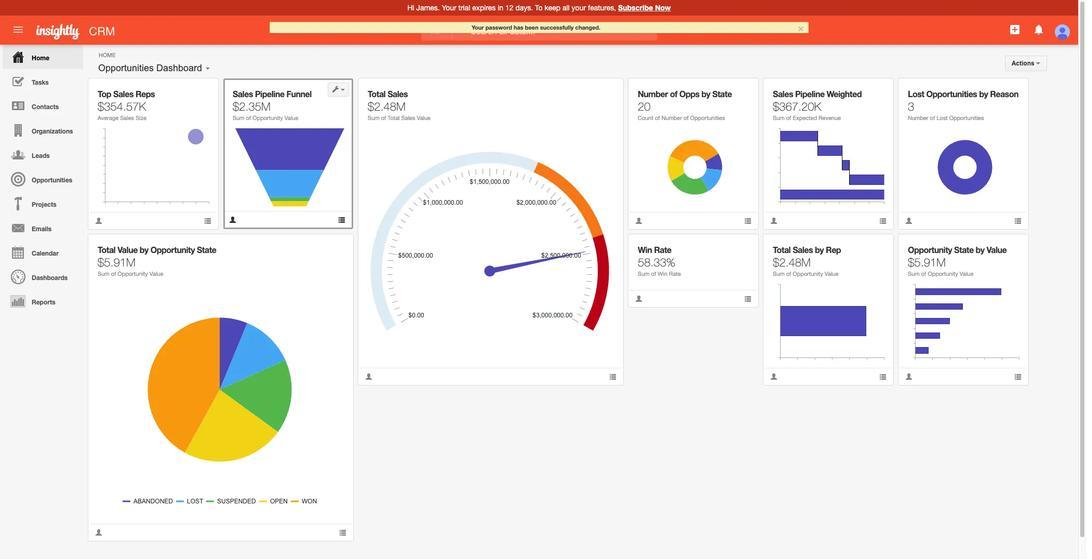 Task type: vqa. For each thing, say whether or not it's contained in the screenshot.


Task type: describe. For each thing, give the bounding box(es) containing it.
projects link
[[3, 191, 83, 216]]

password
[[486, 24, 512, 31]]

opportunities dashboard button
[[95, 60, 206, 76]]

sum inside the sales pipeline weighted $367.20k sum of expected revenue
[[773, 115, 785, 121]]

total value by opportunity state $5.91m sum of opportunity value
[[98, 245, 216, 277]]

sales inside total sales by rep $2.48m sum of opportunity value
[[793, 245, 813, 255]]

total for of
[[368, 89, 386, 99]]

list image for total
[[610, 373, 617, 380]]

of inside sales pipeline funnel $2.35m sum of opportunity value
[[246, 115, 251, 121]]

sales pipeline weighted link
[[773, 89, 862, 99]]

days.
[[516, 4, 533, 12]]

3
[[908, 100, 915, 113]]

sum inside the "total sales $2.48m sum of total sales value"
[[368, 115, 380, 121]]

expected
[[793, 115, 817, 121]]

of inside win rate 58.33% sum of win rate
[[651, 271, 656, 277]]

by for state
[[140, 245, 149, 255]]

list image for sum
[[880, 373, 887, 380]]

0 vertical spatial win
[[638, 245, 652, 255]]

sum inside win rate 58.33% sum of win rate
[[638, 271, 650, 277]]

emails
[[32, 225, 52, 233]]

emails link
[[3, 216, 83, 240]]

dashboards
[[32, 274, 68, 282]]

3 wrench image from the left
[[1007, 242, 1015, 249]]

to
[[535, 4, 543, 12]]

list image for state
[[339, 529, 347, 536]]

lost opportunities by reason 3 number of lost opportunities
[[908, 89, 1019, 121]]

successfully
[[540, 24, 574, 31]]

win rate 58.33% sum of win rate
[[638, 245, 681, 277]]

0 vertical spatial rate
[[654, 245, 672, 255]]

total sales by rep link
[[773, 245, 841, 255]]

×
[[798, 21, 804, 34]]

actions button
[[1005, 56, 1048, 71]]

opportunity inside sales pipeline funnel $2.35m sum of opportunity value
[[253, 115, 283, 121]]

by for $2.48m
[[815, 245, 824, 255]]

weighted
[[827, 89, 862, 99]]

pipeline for $367.20k
[[796, 89, 825, 99]]

$5.91m inside opportunity state by value $5.91m sum of opportunity value
[[908, 256, 946, 269]]

number right count
[[662, 115, 682, 121]]

leads
[[32, 152, 50, 160]]

hi james. your trial expires in 12 days. to keep all your features, subscribe now
[[408, 3, 671, 12]]

of inside the sales pipeline weighted $367.20k sum of expected revenue
[[787, 115, 792, 121]]

total value by opportunity state link
[[98, 245, 216, 255]]

by inside number of opps by state 20 count of number of opportunities
[[702, 89, 711, 99]]

home link
[[3, 45, 83, 69]]

number inside the lost opportunities by reason 3 number of lost opportunities
[[908, 115, 929, 121]]

leads link
[[3, 142, 83, 167]]

of inside the lost opportunities by reason 3 number of lost opportunities
[[930, 115, 935, 121]]

in
[[498, 4, 504, 12]]

$5.91m inside total value by opportunity state $5.91m sum of opportunity value
[[98, 256, 136, 269]]

sum inside total sales by rep $2.48m sum of opportunity value
[[773, 271, 785, 277]]

of inside opportunity state by value $5.91m sum of opportunity value
[[922, 271, 927, 277]]

user image for 20
[[636, 217, 643, 224]]

navigation containing home
[[0, 45, 83, 313]]

tasks
[[32, 78, 49, 86]]

user image for number
[[906, 217, 913, 224]]

all link
[[421, 22, 453, 40]]

Search all data.... text field
[[453, 22, 658, 40]]

revenue
[[819, 115, 841, 121]]

funnel
[[287, 89, 312, 99]]

count
[[638, 115, 654, 121]]

opportunity state by value link
[[908, 245, 1007, 255]]

of down the number of opps by state link
[[684, 115, 689, 121]]

keep
[[545, 4, 561, 12]]

lost opportunities by reason link
[[908, 89, 1019, 99]]

trial
[[459, 4, 470, 12]]

reports
[[32, 298, 55, 306]]

opportunities inside number of opps by state 20 count of number of opportunities
[[691, 115, 725, 121]]

organizations
[[32, 127, 73, 135]]

number of opps by state link
[[638, 89, 732, 99]]

all
[[563, 4, 570, 12]]

user image for sum
[[771, 373, 778, 380]]

sales inside sales pipeline funnel $2.35m sum of opportunity value
[[233, 89, 253, 99]]

crm
[[89, 25, 115, 38]]

1 horizontal spatial your
[[472, 24, 484, 31]]

reason
[[991, 89, 1019, 99]]

opportunities link
[[3, 167, 83, 191]]

top
[[98, 89, 111, 99]]

$2.35m
[[233, 100, 271, 113]]

1 vertical spatial rate
[[669, 271, 681, 277]]

average
[[98, 115, 119, 121]]

size
[[136, 115, 146, 121]]

tasks link
[[3, 69, 83, 94]]

$2.48m inside the "total sales $2.48m sum of total sales value"
[[368, 100, 406, 113]]

win rate link
[[638, 245, 672, 255]]

of left opps
[[670, 89, 678, 99]]

contacts
[[32, 103, 59, 111]]

opportunities inside opportunities link
[[32, 176, 72, 184]]

notifications image
[[1033, 23, 1045, 36]]

changed.
[[576, 24, 601, 31]]



Task type: locate. For each thing, give the bounding box(es) containing it.
value inside sales pipeline funnel $2.35m sum of opportunity value
[[285, 115, 298, 121]]

of down lost opportunities by reason link
[[930, 115, 935, 121]]

0 horizontal spatial win
[[638, 245, 652, 255]]

rate
[[654, 245, 672, 255], [669, 271, 681, 277]]

0 horizontal spatial state
[[197, 245, 216, 255]]

list image for $5.91m
[[1015, 373, 1022, 380]]

pipeline inside sales pipeline funnel $2.35m sum of opportunity value
[[255, 89, 285, 99]]

1 wrench image from the left
[[332, 242, 339, 249]]

of down $2.35m
[[246, 115, 251, 121]]

total sales $2.48m sum of total sales value
[[368, 89, 431, 121]]

your left trial
[[442, 4, 457, 12]]

all
[[432, 27, 440, 35]]

1 pipeline from the left
[[255, 89, 285, 99]]

reps
[[136, 89, 155, 99]]

by inside total value by opportunity state $5.91m sum of opportunity value
[[140, 245, 149, 255]]

0 horizontal spatial $2.48m
[[368, 100, 406, 113]]

1 horizontal spatial wrench image
[[737, 242, 744, 249]]

0 horizontal spatial lost
[[908, 89, 925, 99]]

by
[[702, 89, 711, 99], [980, 89, 989, 99], [140, 245, 149, 255], [815, 245, 824, 255], [976, 245, 985, 255]]

value inside the "total sales $2.48m sum of total sales value"
[[417, 115, 431, 121]]

wrench image
[[332, 242, 339, 249], [737, 242, 744, 249], [1007, 242, 1015, 249]]

rep
[[826, 245, 841, 255]]

calendar link
[[3, 240, 83, 265]]

of down total value by opportunity state link
[[111, 271, 116, 277]]

your
[[572, 4, 586, 12]]

your down expires
[[472, 24, 484, 31]]

sales pipeline funnel link
[[233, 89, 312, 99]]

by inside opportunity state by value $5.91m sum of opportunity value
[[976, 245, 985, 255]]

2 horizontal spatial state
[[955, 245, 974, 255]]

lost down lost opportunities by reason link
[[937, 115, 948, 121]]

user image for of
[[229, 216, 236, 223]]

user image for $367.20k
[[771, 217, 778, 224]]

top sales reps $354.57k average sales size
[[98, 89, 155, 121]]

home down crm
[[99, 52, 116, 58]]

user image for $2.48m
[[365, 373, 373, 380]]

$2.48m down total sales link
[[368, 100, 406, 113]]

2 pipeline from the left
[[796, 89, 825, 99]]

of down total sales link
[[381, 115, 386, 121]]

2 horizontal spatial wrench image
[[1007, 242, 1015, 249]]

number
[[638, 89, 668, 99], [662, 115, 682, 121], [908, 115, 929, 121]]

1 $5.91m from the left
[[98, 256, 136, 269]]

opps
[[680, 89, 700, 99]]

now
[[655, 3, 671, 12]]

organizations link
[[3, 118, 83, 142]]

0 vertical spatial your
[[442, 4, 457, 12]]

sales pipeline funnel $2.35m sum of opportunity value
[[233, 89, 312, 121]]

by inside total sales by rep $2.48m sum of opportunity value
[[815, 245, 824, 255]]

$5.91m down opportunity state by value "link"
[[908, 256, 946, 269]]

rate up 58.33% at the top of the page
[[654, 245, 672, 255]]

1 vertical spatial win
[[658, 271, 668, 277]]

win down 58.33% at the top of the page
[[658, 271, 668, 277]]

0 horizontal spatial $5.91m
[[98, 256, 136, 269]]

opportunity inside total sales by rep $2.48m sum of opportunity value
[[793, 271, 824, 277]]

pipeline for $2.35m
[[255, 89, 285, 99]]

0 horizontal spatial wrench image
[[332, 242, 339, 249]]

0 vertical spatial lost
[[908, 89, 925, 99]]

actions
[[1012, 60, 1037, 67]]

sum inside sales pipeline funnel $2.35m sum of opportunity value
[[233, 115, 245, 121]]

of down $367.20k
[[787, 115, 792, 121]]

dashboards link
[[3, 265, 83, 289]]

state inside total value by opportunity state $5.91m sum of opportunity value
[[197, 245, 216, 255]]

your password has been successfully changed.
[[472, 24, 601, 31]]

total for $2.48m
[[773, 245, 791, 255]]

state
[[713, 89, 732, 99], [197, 245, 216, 255], [955, 245, 974, 255]]

navigation
[[0, 45, 83, 313]]

sales
[[113, 89, 134, 99], [233, 89, 253, 99], [388, 89, 408, 99], [773, 89, 794, 99], [120, 115, 134, 121], [401, 115, 415, 121], [793, 245, 813, 255]]

1 horizontal spatial state
[[713, 89, 732, 99]]

by for $5.91m
[[976, 245, 985, 255]]

reports link
[[3, 289, 83, 313]]

of down opportunity state by value "link"
[[922, 271, 927, 277]]

expires
[[472, 4, 496, 12]]

2 vertical spatial list image
[[339, 529, 347, 536]]

dashboard
[[156, 63, 202, 73]]

$5.91m down total value by opportunity state link
[[98, 256, 136, 269]]

opportunities dashboard
[[98, 63, 202, 73]]

number down 3
[[908, 115, 929, 121]]

user image
[[229, 216, 236, 223], [95, 217, 102, 224], [636, 217, 643, 224], [906, 217, 913, 224], [771, 373, 778, 380], [95, 529, 102, 536]]

0 vertical spatial $2.48m
[[368, 100, 406, 113]]

total sales link
[[368, 89, 408, 99]]

list image for of
[[880, 217, 887, 224]]

opportunity state by value $5.91m sum of opportunity value
[[908, 245, 1007, 277]]

× button
[[798, 21, 804, 34]]

list image for sales
[[204, 217, 212, 224]]

total for state
[[98, 245, 115, 255]]

opportunities inside opportunities dashboard button
[[98, 63, 154, 73]]

0 horizontal spatial your
[[442, 4, 457, 12]]

list image
[[338, 216, 346, 223], [1015, 373, 1022, 380], [339, 529, 347, 536]]

number of opps by state 20 count of number of opportunities
[[638, 89, 732, 121]]

user image for $5.91m
[[906, 373, 913, 380]]

lost up 3
[[908, 89, 925, 99]]

state for $5.91m
[[197, 245, 216, 255]]

by inside the lost opportunities by reason 3 number of lost opportunities
[[980, 89, 989, 99]]

calendar
[[32, 249, 59, 257]]

1 horizontal spatial $2.48m
[[773, 256, 811, 269]]

james.
[[417, 4, 440, 12]]

by for 3
[[980, 89, 989, 99]]

1 horizontal spatial $5.91m
[[908, 256, 946, 269]]

state inside opportunity state by value $5.91m sum of opportunity value
[[955, 245, 974, 255]]

total inside total value by opportunity state $5.91m sum of opportunity value
[[98, 245, 115, 255]]

pipeline inside the sales pipeline weighted $367.20k sum of expected revenue
[[796, 89, 825, 99]]

hi
[[408, 4, 415, 12]]

$354.57k
[[98, 100, 146, 113]]

1 vertical spatial lost
[[937, 115, 948, 121]]

list image
[[204, 217, 212, 224], [745, 217, 752, 224], [880, 217, 887, 224], [1015, 217, 1022, 224], [745, 295, 752, 302], [610, 373, 617, 380], [880, 373, 887, 380]]

contacts link
[[3, 94, 83, 118]]

has
[[514, 24, 524, 31]]

total inside total sales by rep $2.48m sum of opportunity value
[[773, 245, 791, 255]]

20
[[638, 100, 651, 113]]

2 $5.91m from the left
[[908, 256, 946, 269]]

home inside 'link'
[[32, 54, 49, 62]]

pipeline up $367.20k
[[796, 89, 825, 99]]

list image for sum
[[338, 216, 346, 223]]

been
[[525, 24, 539, 31]]

subscribe
[[618, 3, 653, 12]]

your inside hi james. your trial expires in 12 days. to keep all your features, subscribe now
[[442, 4, 457, 12]]

1 horizontal spatial lost
[[937, 115, 948, 121]]

$2.48m inside total sales by rep $2.48m sum of opportunity value
[[773, 256, 811, 269]]

1 vertical spatial $2.48m
[[773, 256, 811, 269]]

1 vertical spatial list image
[[1015, 373, 1022, 380]]

user image for $5.91m
[[95, 529, 102, 536]]

state inside number of opps by state 20 count of number of opportunities
[[713, 89, 732, 99]]

your
[[442, 4, 457, 12], [472, 24, 484, 31]]

of right count
[[655, 115, 660, 121]]

of inside total value by opportunity state $5.91m sum of opportunity value
[[111, 271, 116, 277]]

of down total sales by rep link
[[787, 271, 792, 277]]

58.33%
[[638, 256, 676, 269]]

2 wrench image from the left
[[737, 242, 744, 249]]

win up 58.33% at the top of the page
[[638, 245, 652, 255]]

0 vertical spatial list image
[[338, 216, 346, 223]]

$2.48m down total sales by rep link
[[773, 256, 811, 269]]

home up tasks link
[[32, 54, 49, 62]]

of down 58.33% at the top of the page
[[651, 271, 656, 277]]

features,
[[588, 4, 616, 12]]

value inside total sales by rep $2.48m sum of opportunity value
[[825, 271, 839, 277]]

user image for sales
[[95, 217, 102, 224]]

value
[[285, 115, 298, 121], [417, 115, 431, 121], [118, 245, 138, 255], [987, 245, 1007, 255], [150, 271, 163, 277], [825, 271, 839, 277], [960, 271, 974, 277]]

top sales reps link
[[98, 89, 155, 99]]

total sales by rep $2.48m sum of opportunity value
[[773, 245, 841, 277]]

1 horizontal spatial pipeline
[[796, 89, 825, 99]]

sum
[[233, 115, 245, 121], [368, 115, 380, 121], [773, 115, 785, 121], [98, 271, 109, 277], [638, 271, 650, 277], [773, 271, 785, 277], [908, 271, 920, 277]]

home
[[99, 52, 116, 58], [32, 54, 49, 62]]

1 horizontal spatial win
[[658, 271, 668, 277]]

1 vertical spatial your
[[472, 24, 484, 31]]

opportunity
[[253, 115, 283, 121], [151, 245, 195, 255], [908, 245, 953, 255], [118, 271, 148, 277], [793, 271, 824, 277], [928, 271, 959, 277]]

of inside the "total sales $2.48m sum of total sales value"
[[381, 115, 386, 121]]

projects
[[32, 201, 56, 208]]

pipeline
[[255, 89, 285, 99], [796, 89, 825, 99]]

list image for number
[[1015, 217, 1022, 224]]

sales pipeline weighted $367.20k sum of expected revenue
[[773, 89, 862, 121]]

pipeline up $2.35m
[[255, 89, 285, 99]]

total
[[368, 89, 386, 99], [388, 115, 400, 121], [98, 245, 115, 255], [773, 245, 791, 255]]

number up 20
[[638, 89, 668, 99]]

lost
[[908, 89, 925, 99], [937, 115, 948, 121]]

opportunities
[[98, 63, 154, 73], [927, 89, 978, 99], [691, 115, 725, 121], [950, 115, 985, 121], [32, 176, 72, 184]]

rate down 58.33% at the top of the page
[[669, 271, 681, 277]]

0 horizontal spatial home
[[32, 54, 49, 62]]

state for 20
[[713, 89, 732, 99]]

sales inside the sales pipeline weighted $367.20k sum of expected revenue
[[773, 89, 794, 99]]

$367.20k
[[773, 100, 822, 113]]

of
[[670, 89, 678, 99], [246, 115, 251, 121], [381, 115, 386, 121], [655, 115, 660, 121], [684, 115, 689, 121], [787, 115, 792, 121], [930, 115, 935, 121], [111, 271, 116, 277], [651, 271, 656, 277], [787, 271, 792, 277], [922, 271, 927, 277]]

$2.48m
[[368, 100, 406, 113], [773, 256, 811, 269]]

wrench image
[[197, 86, 204, 93], [332, 86, 339, 93], [602, 86, 609, 93], [737, 86, 744, 93], [872, 86, 880, 93], [1007, 86, 1015, 93], [872, 242, 880, 249]]

1 horizontal spatial home
[[99, 52, 116, 58]]

12
[[506, 4, 514, 12]]

subscribe now link
[[618, 3, 671, 12]]

0 horizontal spatial pipeline
[[255, 89, 285, 99]]

of inside total sales by rep $2.48m sum of opportunity value
[[787, 271, 792, 277]]

user image
[[771, 217, 778, 224], [636, 295, 643, 302], [365, 373, 373, 380], [906, 373, 913, 380]]

sum inside opportunity state by value $5.91m sum of opportunity value
[[908, 271, 920, 277]]

sum inside total value by opportunity state $5.91m sum of opportunity value
[[98, 271, 109, 277]]

list image for 20
[[745, 217, 752, 224]]



